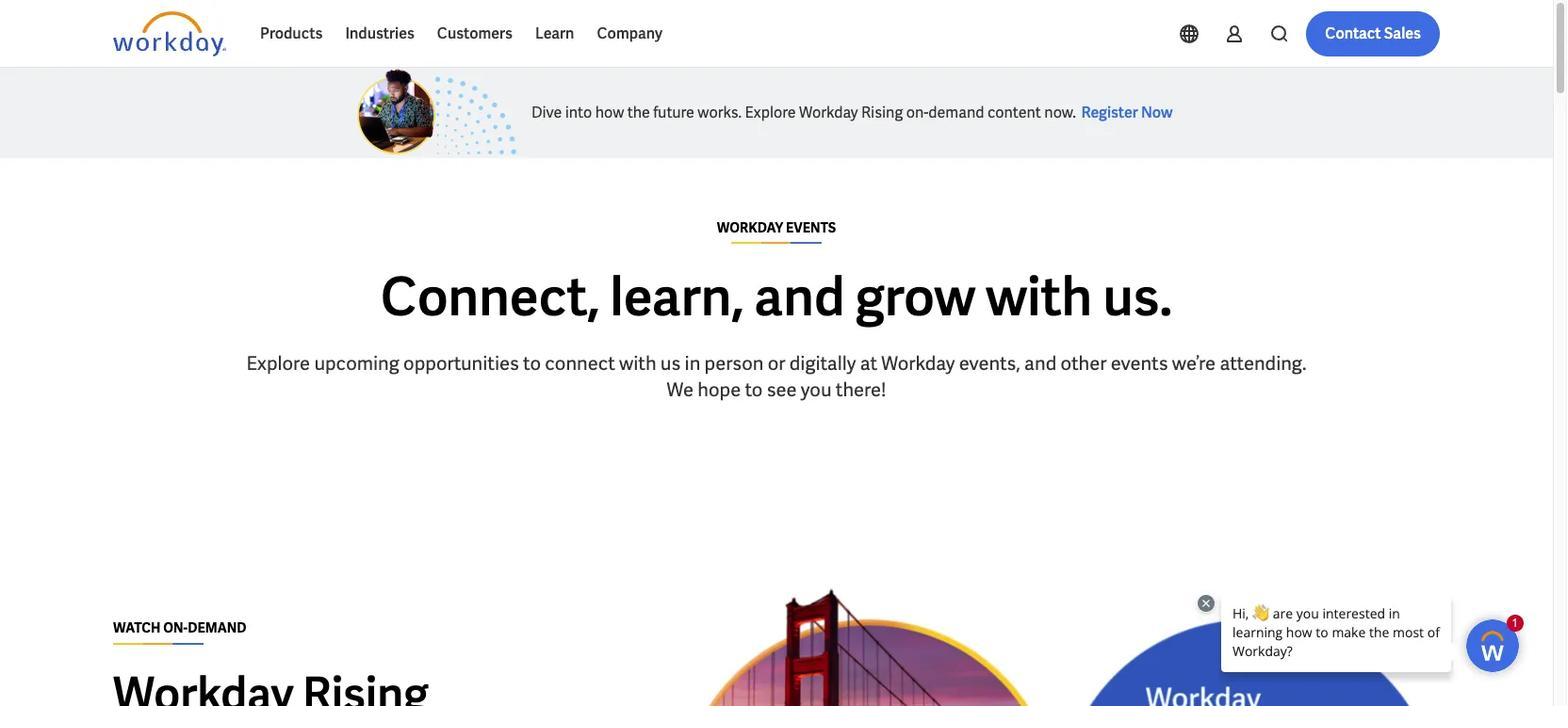 Task type: vqa. For each thing, say whether or not it's contained in the screenshot.
rightmost And
yes



Task type: describe. For each thing, give the bounding box(es) containing it.
connect
[[545, 352, 615, 376]]

industries
[[345, 24, 415, 43]]

watch
[[113, 621, 161, 638]]

hope
[[698, 378, 741, 402]]

events,
[[959, 352, 1020, 376]]

with inside 'explore upcoming opportunities to connect with us in person or digitally at workday events, and other events we're attending. we hope to see you there!'
[[619, 352, 656, 376]]

we
[[667, 378, 694, 402]]

us.
[[1103, 263, 1172, 332]]

attending.
[[1220, 352, 1307, 376]]

learn
[[535, 24, 574, 43]]

opportunities
[[403, 352, 519, 376]]

us
[[660, 352, 681, 376]]

connect, learn, and grow with us.
[[381, 263, 1172, 332]]

on-
[[163, 621, 188, 638]]

grow
[[855, 263, 976, 332]]

content
[[988, 103, 1041, 123]]

contact sales
[[1325, 24, 1421, 43]]

demand
[[929, 103, 984, 123]]

0 vertical spatial workday
[[799, 103, 858, 123]]

workday events
[[717, 220, 836, 237]]

products button
[[249, 11, 334, 57]]

customers button
[[426, 11, 524, 57]]

events
[[1111, 352, 1168, 376]]

register now link
[[1076, 101, 1179, 124]]

on-
[[906, 103, 929, 123]]

upcoming
[[314, 352, 399, 376]]

register
[[1081, 103, 1138, 123]]

events
[[786, 220, 836, 237]]

company
[[597, 24, 663, 43]]

learn,
[[610, 263, 744, 332]]

customers
[[437, 24, 513, 43]]

see
[[767, 378, 797, 402]]

and inside 'explore upcoming opportunities to connect with us in person or digitally at workday events, and other events we're attending. we hope to see you there!'
[[1024, 352, 1057, 376]]

we're
[[1172, 352, 1216, 376]]

golden gate bridge in san francisco. image
[[679, 539, 1440, 707]]

future
[[653, 103, 694, 123]]



Task type: locate. For each thing, give the bounding box(es) containing it.
explore
[[745, 103, 796, 123], [247, 352, 310, 376]]

into
[[565, 103, 592, 123]]

in
[[685, 352, 701, 376]]

sales
[[1384, 24, 1421, 43]]

to left see at the bottom of the page
[[745, 378, 763, 402]]

2 horizontal spatial workday
[[881, 352, 955, 376]]

other
[[1061, 352, 1107, 376]]

contact
[[1325, 24, 1381, 43]]

to
[[523, 352, 541, 376], [745, 378, 763, 402]]

now.
[[1045, 103, 1076, 123]]

with up other
[[986, 263, 1092, 332]]

'' image
[[358, 68, 516, 158]]

at
[[860, 352, 877, 376]]

dive into how the future works. explore workday rising on-demand content now. register now
[[531, 103, 1173, 123]]

learn button
[[524, 11, 586, 57]]

works.
[[698, 103, 742, 123]]

with left us
[[619, 352, 656, 376]]

workday left rising
[[799, 103, 858, 123]]

workday left "events"
[[717, 220, 783, 237]]

0 horizontal spatial with
[[619, 352, 656, 376]]

0 horizontal spatial explore
[[247, 352, 310, 376]]

0 horizontal spatial to
[[523, 352, 541, 376]]

the
[[627, 103, 650, 123]]

workday inside 'explore upcoming opportunities to connect with us in person or digitally at workday events, and other events we're attending. we hope to see you there!'
[[881, 352, 955, 376]]

and down "events"
[[754, 263, 845, 332]]

go to the homepage image
[[113, 11, 226, 57]]

1 vertical spatial workday
[[717, 220, 783, 237]]

explore upcoming opportunities to connect with us in person or digitally at workday events, and other events we're attending. we hope to see you there!
[[247, 352, 1307, 402]]

industries button
[[334, 11, 426, 57]]

watch on-demand
[[113, 621, 247, 638]]

1 horizontal spatial to
[[745, 378, 763, 402]]

0 vertical spatial with
[[986, 263, 1092, 332]]

workday
[[799, 103, 858, 123], [717, 220, 783, 237], [881, 352, 955, 376]]

demand
[[188, 621, 247, 638]]

contact sales link
[[1306, 11, 1440, 57]]

rising
[[861, 103, 903, 123]]

1 vertical spatial with
[[619, 352, 656, 376]]

there!
[[836, 378, 886, 402]]

and left other
[[1024, 352, 1057, 376]]

products
[[260, 24, 323, 43]]

0 vertical spatial and
[[754, 263, 845, 332]]

person
[[705, 352, 764, 376]]

0 horizontal spatial and
[[754, 263, 845, 332]]

workday right at
[[881, 352, 955, 376]]

0 vertical spatial to
[[523, 352, 541, 376]]

explore right works.
[[745, 103, 796, 123]]

dive
[[531, 103, 562, 123]]

1 horizontal spatial workday
[[799, 103, 858, 123]]

1 vertical spatial and
[[1024, 352, 1057, 376]]

1 vertical spatial to
[[745, 378, 763, 402]]

explore inside 'explore upcoming opportunities to connect with us in person or digitally at workday events, and other events we're attending. we hope to see you there!'
[[247, 352, 310, 376]]

1 vertical spatial explore
[[247, 352, 310, 376]]

how
[[595, 103, 624, 123]]

2 vertical spatial workday
[[881, 352, 955, 376]]

1 horizontal spatial and
[[1024, 352, 1057, 376]]

with
[[986, 263, 1092, 332], [619, 352, 656, 376]]

company button
[[586, 11, 674, 57]]

0 vertical spatial explore
[[745, 103, 796, 123]]

now
[[1141, 103, 1173, 123]]

you
[[801, 378, 832, 402]]

1 horizontal spatial explore
[[745, 103, 796, 123]]

digitally
[[790, 352, 856, 376]]

1 horizontal spatial with
[[986, 263, 1092, 332]]

0 horizontal spatial workday
[[717, 220, 783, 237]]

connect,
[[381, 263, 600, 332]]

explore left upcoming
[[247, 352, 310, 376]]

and
[[754, 263, 845, 332], [1024, 352, 1057, 376]]

to left connect at the left of the page
[[523, 352, 541, 376]]

or
[[768, 352, 785, 376]]



